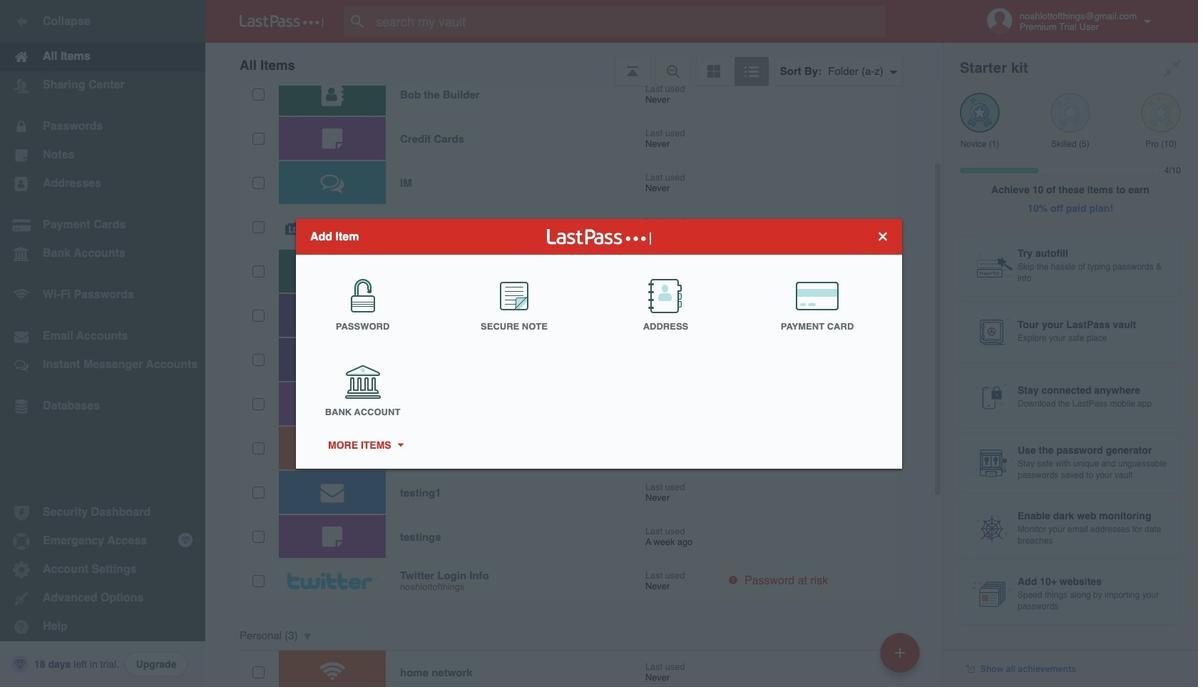 Task type: vqa. For each thing, say whether or not it's contained in the screenshot.
"dialog"
yes



Task type: describe. For each thing, give the bounding box(es) containing it.
Search search field
[[344, 6, 914, 37]]

vault options navigation
[[206, 43, 943, 86]]

lastpass image
[[240, 15, 324, 28]]

search my vault text field
[[344, 6, 914, 37]]



Task type: locate. For each thing, give the bounding box(es) containing it.
new item image
[[896, 648, 906, 658]]

main navigation navigation
[[0, 0, 206, 687]]

new item navigation
[[876, 629, 929, 687]]

caret right image
[[395, 443, 405, 447]]

dialog
[[296, 219, 903, 469]]



